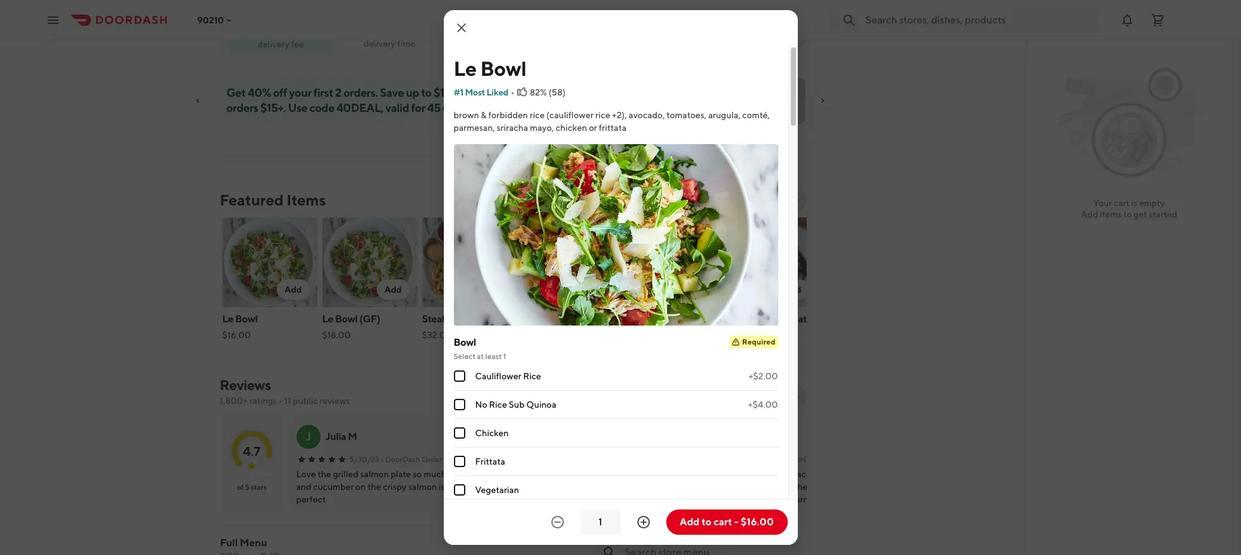 Task type: vqa. For each thing, say whether or not it's contained in the screenshot.
brown & forbidden rice (cauliflower rice +2), avocado, tomatoes, arugula, comté, parmesan, sriracha mayo, chicken or frittata
yes



Task type: locate. For each thing, give the bounding box(es) containing it.
0 vertical spatial $16.00
[[222, 330, 251, 340]]

le for le bowl (gf) $18.00
[[322, 313, 333, 325]]

2 vertical spatial to
[[702, 516, 712, 528]]

0 horizontal spatial rice
[[489, 400, 507, 410]]

next button of carousel image
[[792, 195, 802, 205]]

• inside reviews 1,800+ ratings • 11 public reviews
[[279, 396, 283, 406]]

le inside dialog
[[454, 56, 477, 80]]

0 horizontal spatial • doordash order
[[381, 455, 442, 464]]

1 vertical spatial rice
[[489, 400, 507, 410]]

min
[[388, 27, 405, 39], [776, 37, 789, 46]]

days
[[442, 101, 465, 114]]

1 horizontal spatial delivery
[[364, 39, 396, 49]]

0 horizontal spatial le
[[222, 313, 234, 325]]

0 horizontal spatial order
[[422, 455, 442, 464]]

save
[[380, 86, 404, 99]]

2
[[335, 86, 341, 99]]

add inside add to cart - $16.00 button
[[680, 516, 700, 528]]

stars
[[251, 483, 267, 492]]

steak-
[[422, 313, 452, 325]]

$16.00 right - at bottom right
[[741, 516, 774, 528]]

+$4.00
[[748, 400, 778, 410]]

0 vertical spatial &
[[481, 110, 487, 120]]

to right up
[[421, 86, 431, 99]]

no
[[475, 400, 488, 410]]

0 items, open order cart image
[[1151, 12, 1166, 28]]

to up item search search field
[[702, 516, 712, 528]]

$32.00
[[422, 330, 452, 340]]

up
[[406, 86, 419, 99]]

vegetarian
[[475, 485, 519, 495]]

doordash right 5/30/23
[[385, 455, 420, 464]]

1 vertical spatial to
[[1124, 209, 1132, 219]]

20 min
[[765, 37, 789, 46]]

1 horizontal spatial cart
[[1114, 198, 1130, 208]]

1 vertical spatial $16.00
[[741, 516, 774, 528]]

cart inside add to cart - $16.00 button
[[714, 516, 732, 528]]

add for 1st grilled salmon plate (gf) image from left
[[584, 285, 602, 295]]

1 horizontal spatial (gf)
[[522, 327, 543, 339]]

cart left is
[[1114, 198, 1130, 208]]

bowl inside le bowl (gf) $18.00
[[335, 313, 358, 325]]

& down "fed"
[[655, 327, 661, 339]]

$0.00 delivery fee
[[258, 26, 304, 49]]

min for 35
[[388, 27, 405, 39]]

open menu image
[[46, 12, 61, 28]]

salmon inside 'grilled salmon plate (gf) $26.00'
[[754, 313, 788, 325]]

rice for cauliflower
[[523, 371, 541, 382]]

bowl up the liked
[[481, 56, 527, 80]]

started
[[1149, 209, 1178, 219]]

1 horizontal spatial min
[[776, 37, 789, 46]]

min inside 20 min radio
[[776, 37, 789, 46]]

2 order from the left
[[823, 455, 844, 464]]

select promotional banner element
[[496, 123, 531, 146]]

40%
[[247, 86, 271, 99]]

(cauliflower
[[547, 110, 594, 120]]

(gf) up cauliflower rice
[[522, 327, 543, 339]]

0 horizontal spatial plate
[[589, 313, 613, 325]]

2 plate from the left
[[789, 313, 813, 325]]

35
[[375, 27, 386, 39]]

(gf) up $26.00
[[722, 327, 743, 339]]

ratings
[[250, 396, 277, 406]]

(gf)
[[359, 313, 380, 325], [522, 327, 543, 339], [722, 327, 743, 339]]

doordash
[[385, 455, 420, 464], [787, 455, 822, 464]]

0 vertical spatial rice
[[523, 371, 541, 382]]

1 add button from the left
[[277, 280, 310, 300]]

rice
[[523, 371, 541, 382], [489, 400, 507, 410]]

1
[[503, 352, 506, 361]]

1 delivery from the left
[[364, 39, 396, 49]]

1 horizontal spatial rice
[[523, 371, 541, 382]]

20 min radio
[[740, 24, 807, 49]]

2 salmon from the left
[[754, 313, 788, 325]]

use
[[288, 101, 307, 114]]

plate inside 'grilled salmon plate (gf) $26.00'
[[789, 313, 813, 325]]

1 horizontal spatial grilled
[[722, 313, 752, 325]]

rice up mayo,
[[530, 110, 545, 120]]

grilled for grilled salmon plate (gf) $26.00
[[722, 313, 752, 325]]

featured items
[[220, 191, 326, 209]]

1 • doordash order from the left
[[381, 455, 442, 464]]

(gf) inside grilled salmon plate (gf)
[[522, 327, 543, 339]]

1 horizontal spatial salmon
[[754, 313, 788, 325]]

bowl for le bowl (gf) $18.00
[[335, 313, 358, 325]]

plate
[[589, 313, 613, 325], [789, 313, 813, 325]]

min for 20
[[776, 37, 789, 46]]

min right 35
[[388, 27, 405, 39]]

0 vertical spatial cart
[[1114, 198, 1130, 208]]

rice right no
[[489, 400, 507, 410]]

bowl inside bowl select at least 1
[[454, 337, 476, 349]]

1 horizontal spatial order
[[823, 455, 844, 464]]

0 horizontal spatial doordash
[[385, 455, 420, 464]]

1 horizontal spatial &
[[655, 327, 661, 339]]

select
[[454, 352, 476, 361]]

reviews
[[220, 377, 271, 393]]

0 horizontal spatial cart
[[714, 516, 732, 528]]

0 horizontal spatial to
[[421, 86, 431, 99]]

2 delivery from the left
[[258, 39, 289, 49]]

& up parmesan,
[[481, 110, 487, 120]]

cauliflower rice
[[475, 371, 541, 382]]

2 add button from the left
[[377, 280, 410, 300]]

add to cart - $16.00 button
[[666, 510, 788, 535]]

sub
[[509, 400, 525, 410]]

le inside le bowl $16.00
[[222, 313, 234, 325]]

cart inside your cart is empty add items to get started
[[1114, 198, 1130, 208]]

salmon for grilled salmon plate (gf)
[[554, 313, 588, 325]]

chicken
[[556, 123, 587, 133]]

min inside 35 min delivery time
[[388, 27, 405, 39]]

to left "get"
[[1124, 209, 1132, 219]]

0 horizontal spatial rice
[[530, 110, 545, 120]]

Chicken checkbox
[[454, 428, 465, 439]]

bowl inside le bowl $16.00
[[235, 313, 258, 325]]

orders
[[226, 101, 258, 114]]

2 horizontal spatial to
[[1124, 209, 1132, 219]]

1 horizontal spatial doordash
[[787, 455, 822, 464]]

add for steak frites image
[[484, 285, 502, 295]]

get
[[1134, 209, 1148, 219]]

$0.00
[[266, 26, 295, 38]]

(gf) inside le bowl (gf) $18.00
[[359, 313, 380, 325]]

delivery left time
[[364, 39, 396, 49]]

Current quantity is 1 number field
[[588, 516, 613, 529]]

1 grilled from the left
[[522, 313, 552, 325]]

grilled inside 'grilled salmon plate (gf) $26.00'
[[722, 313, 752, 325]]

items
[[1100, 209, 1122, 219]]

add button for plate
[[777, 280, 809, 300]]

reviews 1,800+ ratings • 11 public reviews
[[220, 377, 350, 406]]

1 horizontal spatial grilled salmon plate (gf) image
[[722, 218, 817, 307]]

add for 2nd grilled salmon plate (gf) image
[[784, 285, 802, 295]]

fed
[[649, 313, 666, 325]]

fee
[[291, 39, 304, 49]]

None checkbox
[[454, 371, 465, 382]]

add for the grass fed beef burger & fries image
[[684, 285, 702, 295]]

frittata
[[475, 457, 505, 467]]

$16.00
[[222, 330, 251, 340], [741, 516, 774, 528]]

is
[[1132, 198, 1138, 208]]

featured
[[220, 191, 284, 209]]

le inside le bowl (gf) $18.00
[[322, 313, 333, 325]]

add button for $32.00
[[477, 280, 510, 300]]

0 horizontal spatial min
[[388, 27, 405, 39]]

cart
[[1114, 198, 1130, 208], [714, 516, 732, 528]]

1 horizontal spatial rice
[[596, 110, 611, 120]]

min right 20
[[776, 37, 789, 46]]

2 grilled salmon plate (gf) image from the left
[[722, 218, 817, 307]]

add button
[[277, 280, 310, 300], [377, 280, 410, 300], [477, 280, 510, 300], [577, 280, 609, 300], [677, 280, 709, 300], [777, 280, 809, 300]]

1 horizontal spatial le
[[322, 313, 333, 325]]

0 horizontal spatial salmon
[[554, 313, 588, 325]]

0 horizontal spatial grilled salmon plate (gf) image
[[522, 218, 617, 307]]

delivery
[[364, 39, 396, 49], [258, 39, 289, 49]]

0 horizontal spatial $16.00
[[222, 330, 251, 340]]

1,800+
[[220, 396, 248, 406]]

bowl up $18.00 on the left bottom of the page
[[335, 313, 358, 325]]

None checkbox
[[454, 399, 465, 411]]

bowl group
[[454, 336, 778, 555]]

orders.
[[343, 86, 378, 99]]

rice for no
[[489, 400, 507, 410]]

at
[[477, 352, 484, 361]]

delivery inside $0.00 delivery fee
[[258, 39, 289, 49]]

0 horizontal spatial (gf)
[[359, 313, 380, 325]]

grilled salmon plate (gf) image
[[522, 218, 617, 307], [722, 218, 817, 307]]

1 salmon from the left
[[554, 313, 588, 325]]

1 vertical spatial &
[[655, 327, 661, 339]]

(gf) for grilled salmon plate (gf) $26.00
[[722, 327, 743, 339]]

cart left - at bottom right
[[714, 516, 732, 528]]

1 rice from the left
[[530, 110, 545, 120]]

add button for $16.00
[[277, 280, 310, 300]]

0 horizontal spatial grilled
[[522, 313, 552, 325]]

& inside the 'grass fed beef burger & fries'
[[655, 327, 661, 339]]

0 horizontal spatial delivery
[[258, 39, 289, 49]]

(gf) down le bowl (gf) image
[[359, 313, 380, 325]]

increase quantity by 1 image
[[636, 515, 651, 530]]

$10
[[433, 86, 452, 99]]

0 vertical spatial to
[[421, 86, 431, 99]]

brown & forbidden rice (cauliflower rice +2), avocado, tomatoes, arugula, comté, parmesan, sriracha mayo, chicken or frittata
[[454, 110, 770, 133]]

rice up "quinoa"
[[523, 371, 541, 382]]

1 vertical spatial cart
[[714, 516, 732, 528]]

1 horizontal spatial $16.00
[[741, 516, 774, 528]]

(gf) inside 'grilled salmon plate (gf) $26.00'
[[722, 327, 743, 339]]

arugula,
[[709, 110, 741, 120]]

empty
[[1140, 198, 1165, 208]]

1 plate from the left
[[589, 313, 613, 325]]

1 horizontal spatial plate
[[789, 313, 813, 325]]

2 grilled from the left
[[722, 313, 752, 325]]

get 40% off your first 2 orders. save up to $10 on orders $15+.  use code 40deal, valid for 45 days
[[226, 86, 467, 114]]

$18.00
[[322, 330, 351, 340]]

$16.00 up reviews
[[222, 330, 251, 340]]

0 horizontal spatial &
[[481, 110, 487, 120]]

bowl up select
[[454, 337, 476, 349]]

plate inside grilled salmon plate (gf)
[[589, 313, 613, 325]]

1 horizontal spatial • doordash order
[[782, 455, 844, 464]]

bowl select at least 1
[[454, 337, 506, 361]]

82%
[[530, 87, 547, 97]]

steak-frites $32.00
[[422, 313, 477, 340]]

6 add button from the left
[[777, 280, 809, 300]]

doordash down next icon
[[787, 455, 822, 464]]

2 horizontal spatial le
[[454, 56, 477, 80]]

salmon inside grilled salmon plate (gf)
[[554, 313, 588, 325]]

salmon
[[554, 313, 588, 325], [754, 313, 788, 325]]

3 add button from the left
[[477, 280, 510, 300]]

rice up or
[[596, 110, 611, 120]]

delivery down $0.00 on the top of page
[[258, 39, 289, 49]]

mayo,
[[530, 123, 554, 133]]

1 horizontal spatial to
[[702, 516, 712, 528]]

•
[[511, 87, 515, 97], [279, 396, 283, 406], [381, 455, 384, 464], [782, 455, 785, 464]]

grilled inside grilled salmon plate (gf)
[[522, 313, 552, 325]]

bowl down le bowl image
[[235, 313, 258, 325]]

2 horizontal spatial (gf)
[[722, 327, 743, 339]]

5 add button from the left
[[677, 280, 709, 300]]

le for le bowl
[[454, 56, 477, 80]]



Task type: describe. For each thing, give the bounding box(es) containing it.
le for le bowl $16.00
[[222, 313, 234, 325]]

add button for (gf)
[[377, 280, 410, 300]]

35 min delivery time
[[364, 27, 416, 49]]

1 order from the left
[[422, 455, 442, 464]]

parmesan,
[[454, 123, 495, 133]]

avocado,
[[629, 110, 665, 120]]

le bowl image
[[222, 218, 317, 307]]

add for le bowl image
[[285, 285, 302, 295]]

grass fed beef burger & fries
[[622, 313, 689, 339]]

le bowl (gf) image
[[322, 218, 417, 307]]

forbidden
[[489, 110, 528, 120]]

add to cart - $16.00
[[680, 516, 774, 528]]

#1
[[454, 87, 464, 97]]

(gf) for grilled salmon plate (gf)
[[522, 327, 543, 339]]

no rice sub quinoa
[[475, 400, 557, 410]]

code
[[309, 101, 334, 114]]

2 rice from the left
[[596, 110, 611, 120]]

public
[[293, 396, 318, 406]]

menu
[[240, 537, 267, 549]]

4.7
[[243, 444, 261, 458]]

to inside your cart is empty add items to get started
[[1124, 209, 1132, 219]]

liked
[[487, 87, 509, 97]]

Item Search search field
[[625, 546, 797, 555]]

$16.00 inside button
[[741, 516, 774, 528]]

1 doordash from the left
[[385, 455, 420, 464]]

chicken
[[475, 428, 509, 439]]

steak frites image
[[422, 218, 517, 307]]

grilled salmon plate (gf) $26.00
[[722, 313, 813, 354]]

11
[[284, 396, 291, 406]]

none checkbox inside bowl group
[[454, 371, 465, 382]]

cauliflower
[[475, 371, 522, 382]]

fries
[[663, 327, 685, 339]]

quinoa
[[527, 400, 557, 410]]

of 5 stars
[[237, 483, 267, 492]]

or
[[589, 123, 597, 133]]

comté,
[[743, 110, 770, 120]]

previous button of carousel image
[[766, 195, 776, 205]]

le bowl
[[454, 56, 527, 80]]

julia
[[325, 431, 346, 443]]

full
[[220, 537, 238, 549]]

your
[[1094, 198, 1113, 208]]

4 add button from the left
[[577, 280, 609, 300]]

grass
[[622, 313, 647, 325]]

first
[[313, 86, 333, 99]]

off
[[273, 86, 287, 99]]

2 doordash from the left
[[787, 455, 822, 464]]

$16.00 inside le bowl $16.00
[[222, 330, 251, 340]]

least
[[486, 352, 502, 361]]

required
[[742, 337, 776, 347]]

90210 button
[[197, 15, 234, 25]]

on
[[454, 86, 467, 99]]

le bowl $16.00
[[222, 313, 258, 340]]

reviews
[[320, 396, 350, 406]]

none checkbox inside bowl group
[[454, 399, 465, 411]]

-
[[735, 516, 739, 528]]

5
[[245, 483, 250, 492]]

grilled salmon plate (gf)
[[522, 313, 613, 339]]

plate for grilled salmon plate (gf) $26.00
[[789, 313, 813, 325]]

close le bowl image
[[454, 20, 469, 35]]

le bowl dialog
[[444, 10, 798, 555]]

your cart is empty add items to get started
[[1081, 198, 1178, 219]]

frittata
[[599, 123, 627, 133]]

to inside get 40% off your first 2 orders. save up to $10 on orders $15+.  use code 40deal, valid for 45 days
[[421, 86, 431, 99]]

decrease quantity by 1 image
[[550, 515, 565, 530]]

sriracha
[[497, 123, 528, 133]]

$26.00
[[722, 344, 752, 354]]

m
[[348, 431, 357, 443]]

• inside le bowl dialog
[[511, 87, 515, 97]]

add for le bowl (gf) image
[[385, 285, 402, 295]]

20
[[765, 37, 775, 46]]

le bowl (gf) $18.00
[[322, 313, 380, 340]]

5/30/23
[[349, 455, 379, 464]]

frites
[[452, 313, 477, 325]]

+2),
[[612, 110, 627, 120]]

grass fed beef burger & fries image
[[622, 218, 717, 307]]

tomatoes,
[[667, 110, 707, 120]]

notification bell image
[[1120, 12, 1135, 28]]

add inside your cart is empty add items to get started
[[1081, 209, 1099, 219]]

Vegetarian checkbox
[[454, 485, 465, 496]]

90210
[[197, 15, 224, 25]]

get
[[226, 86, 245, 99]]

40deal,
[[336, 101, 383, 114]]

next image
[[792, 392, 802, 402]]

j
[[305, 430, 311, 443]]

delivery inside 35 min delivery time
[[364, 39, 396, 49]]

salmon for grilled salmon plate (gf) $26.00
[[754, 313, 788, 325]]

(58)
[[549, 87, 566, 97]]

2 • doordash order from the left
[[782, 455, 844, 464]]

1 grilled salmon plate (gf) image from the left
[[522, 218, 617, 307]]

full menu
[[220, 537, 267, 549]]

Frittata checkbox
[[454, 456, 465, 468]]

$15+.
[[260, 101, 286, 114]]

plate for grilled salmon plate (gf)
[[589, 313, 613, 325]]

#1 most liked
[[454, 87, 509, 97]]

bowl for le bowl $16.00
[[235, 313, 258, 325]]

82% (58)
[[530, 87, 566, 97]]

of
[[237, 483, 244, 492]]

items
[[287, 191, 326, 209]]

to inside button
[[702, 516, 712, 528]]

c
[[504, 430, 513, 443]]

grilled for grilled salmon plate (gf)
[[522, 313, 552, 325]]

for
[[411, 101, 425, 114]]

previous image
[[766, 392, 776, 402]]

& inside 'brown & forbidden rice (cauliflower rice +2), avocado, tomatoes, arugula, comté, parmesan, sriracha mayo, chicken or frittata'
[[481, 110, 487, 120]]

bowl for le bowl
[[481, 56, 527, 80]]

valid
[[385, 101, 409, 114]]

beef
[[668, 313, 689, 325]]

time
[[397, 39, 416, 49]]

featured items heading
[[220, 190, 326, 210]]

most
[[465, 87, 485, 97]]



